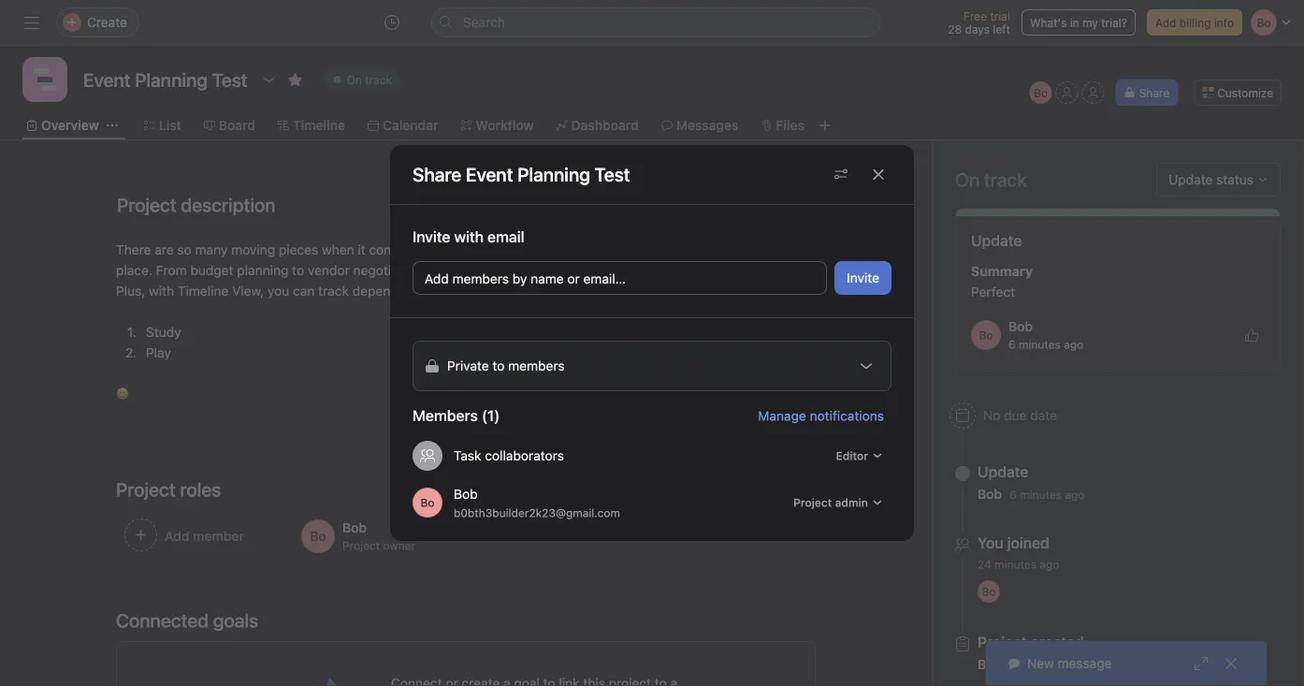 Task type: locate. For each thing, give the bounding box(es) containing it.
update up summary
[[972, 232, 1023, 249]]

ensure
[[457, 283, 498, 299]]

ago for update
[[1066, 488, 1085, 501]]

budget
[[190, 263, 234, 278]]

invite right the done.
[[847, 270, 880, 286]]

to down pieces
[[292, 263, 304, 278]]

many
[[195, 242, 228, 257]]

2 vertical spatial bob link
[[978, 657, 1003, 672]]

to down use
[[441, 283, 453, 299]]

planning down moving
[[237, 263, 289, 278]]

with
[[149, 283, 174, 299]]

update bob 6 minutes ago
[[978, 463, 1085, 502]]

0 vertical spatial add
[[1156, 16, 1177, 29]]

bob down update "button"
[[978, 486, 1003, 502]]

share inside button
[[1140, 86, 1170, 99]]

minutes inside bob 6 minutes ago
[[1019, 338, 1061, 351]]

timeline inside there are so many moving pieces when it comes to planning an event. what you need is a way to track it all in one place. from budget planning to vendor negotiation, use this project to know exactly when work needs to be done. plus, with timeline view, you can track dependencies to ensure no work is blocked.
[[178, 283, 229, 299]]

0 vertical spatial is
[[637, 242, 647, 257]]

0 vertical spatial in
[[1071, 16, 1080, 29]]

bo inside button
[[1035, 86, 1049, 99]]

0 horizontal spatial timeline
[[178, 283, 229, 299]]

1 vertical spatial update
[[978, 463, 1029, 481]]

share inside dialog
[[413, 163, 462, 185]]

update inside the 'update bob 6 minutes ago'
[[978, 463, 1029, 481]]

close this dialog image
[[871, 167, 886, 182]]

add for add billing info
[[1156, 16, 1177, 29]]

bob inside project created bob 24 minutes ago
[[978, 657, 1003, 672]]

latest status update element
[[956, 208, 1281, 369]]

an
[[484, 242, 498, 257]]

6 down the perfect
[[1009, 338, 1016, 351]]

bob inside bob 6 minutes ago
[[1009, 319, 1034, 334]]

invite
[[413, 228, 451, 246], [847, 270, 880, 286]]

1 horizontal spatial invite
[[847, 270, 880, 286]]

editor button
[[828, 443, 892, 469]]

0 vertical spatial 6
[[1009, 338, 1016, 351]]

1 vertical spatial in
[[766, 242, 777, 257]]

1 horizontal spatial timeline
[[293, 117, 345, 133]]

24 down project created
[[1010, 659, 1024, 672]]

ago for you
[[1040, 558, 1060, 571]]

close image
[[1224, 656, 1239, 671]]

billing
[[1180, 16, 1212, 29]]

task
[[454, 448, 482, 463]]

it left "all"
[[738, 242, 746, 257]]

minutes inside you joined 24 minutes ago
[[995, 558, 1037, 571]]

is
[[637, 242, 647, 257], [553, 283, 563, 299]]

0 vertical spatial timeline
[[293, 117, 345, 133]]

needs
[[692, 263, 728, 278]]

you
[[978, 534, 1004, 552]]

6 inside the 'update bob 6 minutes ago'
[[1010, 488, 1017, 501]]

ago inside you joined 24 minutes ago
[[1040, 558, 1060, 571]]

minutes down update "button"
[[1020, 488, 1062, 501]]

planning test
[[518, 163, 630, 185]]

timeline down budget
[[178, 283, 229, 299]]

timeline
[[293, 117, 345, 133], [178, 283, 229, 299]]

share
[[1140, 86, 1170, 99], [413, 163, 462, 185]]

1 horizontal spatial add
[[1156, 16, 1177, 29]]

bo down the perfect
[[980, 329, 994, 342]]

0 likes. click to like this task image
[[1245, 328, 1260, 343]]

bob down task
[[454, 486, 478, 502]]

0 horizontal spatial when
[[322, 242, 354, 257]]

there
[[116, 242, 151, 257]]

trial
[[991, 9, 1011, 22]]

planning
[[429, 242, 480, 257], [237, 263, 289, 278]]

1 horizontal spatial in
[[1071, 16, 1080, 29]]

in right "all"
[[766, 242, 777, 257]]

email…
[[584, 271, 626, 286]]

ago inside bob 6 minutes ago
[[1065, 338, 1084, 351]]

is left a
[[637, 242, 647, 257]]

0 vertical spatial invite
[[413, 228, 451, 246]]

1 vertical spatial 6
[[1010, 488, 1017, 501]]

document
[[105, 240, 827, 404]]

remove from starred image
[[288, 72, 303, 87]]

0 horizontal spatial share
[[413, 163, 462, 185]]

minutes for you
[[995, 558, 1037, 571]]

private to members option group
[[413, 341, 892, 391]]

so
[[177, 242, 192, 257]]

1 vertical spatial track
[[318, 283, 349, 299]]

work down way
[[659, 263, 688, 278]]

summary
[[972, 264, 1034, 279]]

search list box
[[432, 7, 881, 37]]

bob link down update "button"
[[978, 486, 1003, 502]]

timeline link
[[278, 115, 345, 136]]

minutes down you joined button
[[995, 558, 1037, 571]]

bob inside the 'update bob 6 minutes ago'
[[978, 486, 1003, 502]]

0 horizontal spatial is
[[553, 283, 563, 299]]

add members by name or email… button
[[413, 261, 828, 295]]

0 vertical spatial bob link
[[1009, 319, 1034, 334]]

0 vertical spatial update
[[972, 232, 1023, 249]]

way
[[661, 242, 685, 257]]

bob link for update
[[978, 486, 1003, 502]]

0 horizontal spatial you
[[268, 283, 290, 299]]

1 horizontal spatial when
[[623, 263, 655, 278]]

list link
[[144, 115, 181, 136]]

add
[[1156, 16, 1177, 29], [425, 271, 449, 286]]

one
[[780, 242, 803, 257]]

share event planning test dialog
[[390, 145, 915, 541]]

invite for invite
[[847, 270, 880, 286]]

add left this
[[425, 271, 449, 286]]

minutes for update
[[1020, 488, 1062, 501]]

project admin button
[[785, 490, 892, 516]]

files link
[[761, 115, 805, 136]]

timeline down remove from starred image
[[293, 117, 345, 133]]

1 vertical spatial share
[[413, 163, 462, 185]]

when
[[322, 242, 354, 257], [623, 263, 655, 278]]

0 horizontal spatial it
[[358, 242, 366, 257]]

1 horizontal spatial you
[[578, 242, 600, 257]]

minutes inside project created bob 24 minutes ago
[[1027, 659, 1069, 672]]

0 vertical spatial when
[[322, 242, 354, 257]]

in left my
[[1071, 16, 1080, 29]]

1 vertical spatial is
[[553, 283, 563, 299]]

play
[[146, 345, 171, 360]]

0 horizontal spatial add
[[425, 271, 449, 286]]

what's in my trial? button
[[1022, 9, 1136, 36]]

bob link
[[1009, 319, 1034, 334], [978, 486, 1003, 502], [978, 657, 1003, 672]]

in
[[1071, 16, 1080, 29], [766, 242, 777, 257]]

bob 6 minutes ago
[[1009, 319, 1084, 351]]

bob link down the perfect
[[1009, 319, 1034, 334]]

when down a
[[623, 263, 655, 278]]

add left billing
[[1156, 16, 1177, 29]]

to members
[[493, 358, 565, 373]]

1 vertical spatial bob link
[[978, 486, 1003, 502]]

minutes down summary perfect
[[1019, 338, 1061, 351]]

task collaborators
[[454, 448, 564, 463]]

in inside there are so many moving pieces when it comes to planning an event. what you need is a way to track it all in one place. from budget planning to vendor negotiation, use this project to know exactly when work needs to be done. plus, with timeline view, you can track dependencies to ensure no work is blocked.
[[766, 242, 777, 257]]

it
[[358, 242, 366, 257], [738, 242, 746, 257]]

is left or
[[553, 283, 563, 299]]

bob link down project created
[[978, 657, 1003, 672]]

1 horizontal spatial track
[[704, 242, 734, 257]]

1 horizontal spatial share
[[1140, 86, 1170, 99]]

it left 'comes' at top left
[[358, 242, 366, 257]]

0 vertical spatial share
[[1140, 86, 1170, 99]]

invite inside button
[[847, 270, 880, 286]]

1 vertical spatial timeline
[[178, 283, 229, 299]]

moving
[[231, 242, 275, 257]]

document containing there are so many moving pieces when it comes to planning an event. what you need is a way to track it all in one place. from budget planning to vendor negotiation, use this project to know exactly when work needs to be done. plus, with timeline view, you can track dependencies to ensure no work is blocked.
[[105, 240, 827, 404]]

comes
[[369, 242, 409, 257]]

track up needs
[[704, 242, 734, 257]]

minutes inside the 'update bob 6 minutes ago'
[[1020, 488, 1062, 501]]

members
[[453, 271, 509, 286]]

24 inside project created bob 24 minutes ago
[[1010, 659, 1024, 672]]

1 vertical spatial add
[[425, 271, 449, 286]]

ago inside the 'update bob 6 minutes ago'
[[1066, 488, 1085, 501]]

work right no
[[520, 283, 549, 299]]

update up you
[[978, 463, 1029, 481]]

share down add billing info
[[1140, 86, 1170, 99]]

negotiation,
[[353, 263, 425, 278]]

bob link inside latest status update element
[[1009, 319, 1034, 334]]

1 vertical spatial work
[[520, 283, 549, 299]]

1 horizontal spatial 24
[[1010, 659, 1024, 672]]

bo down usersicon in the left bottom of the page
[[421, 496, 435, 509]]

you up exactly
[[578, 242, 600, 257]]

24 inside you joined 24 minutes ago
[[978, 558, 992, 571]]

private
[[447, 358, 489, 373]]

on track
[[956, 168, 1028, 190]]

overview link
[[26, 115, 99, 136]]

to
[[413, 242, 425, 257], [688, 242, 700, 257], [292, 263, 304, 278], [525, 263, 537, 278], [732, 263, 744, 278], [441, 283, 453, 299]]

there are so many moving pieces when it comes to planning an event. what you need is a way to track it all in one place. from budget planning to vendor negotiation, use this project to know exactly when work needs to be done. plus, with timeline view, you can track dependencies to ensure no work is blocked.
[[116, 242, 806, 299]]

what's in my trial?
[[1031, 16, 1128, 29]]

planning up this
[[429, 242, 480, 257]]

you
[[578, 242, 600, 257], [268, 283, 290, 299]]

days
[[966, 22, 990, 36]]

bo down what's at the right top of page
[[1035, 86, 1049, 99]]

what's
[[1031, 16, 1068, 29]]

1 horizontal spatial work
[[659, 263, 688, 278]]

share left the event
[[413, 163, 462, 185]]

info
[[1215, 16, 1235, 29]]

0 vertical spatial 24
[[978, 558, 992, 571]]

0 vertical spatial work
[[659, 263, 688, 278]]

share for share
[[1140, 86, 1170, 99]]

1 horizontal spatial it
[[738, 242, 746, 257]]

😀
[[116, 386, 129, 402]]

1 horizontal spatial planning
[[429, 242, 480, 257]]

workflow
[[476, 117, 534, 133]]

1 vertical spatial invite
[[847, 270, 880, 286]]

project roles
[[116, 478, 221, 500]]

0 horizontal spatial 24
[[978, 558, 992, 571]]

when up vendor
[[322, 242, 354, 257]]

messages link
[[662, 115, 739, 136]]

minutes for project created
[[1027, 659, 1069, 672]]

2 it from the left
[[738, 242, 746, 257]]

track down vendor
[[318, 283, 349, 299]]

add for add members by name or email…
[[425, 271, 449, 286]]

add inside share event planning test dialog
[[425, 271, 449, 286]]

ago inside project created bob 24 minutes ago
[[1072, 659, 1092, 672]]

bob down project created
[[978, 657, 1003, 672]]

minutes
[[1019, 338, 1061, 351], [1020, 488, 1062, 501], [995, 558, 1037, 571], [1027, 659, 1069, 672]]

vendor
[[308, 263, 350, 278]]

bob down the perfect
[[1009, 319, 1034, 334]]

1 vertical spatial when
[[623, 263, 655, 278]]

you left can on the left of page
[[268, 283, 290, 299]]

1 vertical spatial planning
[[237, 263, 289, 278]]

6 down update "button"
[[1010, 488, 1017, 501]]

track
[[704, 242, 734, 257], [318, 283, 349, 299]]

1 vertical spatial 24
[[1010, 659, 1024, 672]]

0 vertical spatial you
[[578, 242, 600, 257]]

bob
[[1009, 319, 1034, 334], [454, 486, 478, 502], [978, 486, 1003, 502], [978, 657, 1003, 672]]

invite up use
[[413, 228, 451, 246]]

0 horizontal spatial in
[[766, 242, 777, 257]]

minutes down project created
[[1027, 659, 1069, 672]]

search
[[463, 15, 505, 30]]

None text field
[[79, 63, 252, 96]]

0 horizontal spatial invite
[[413, 228, 451, 246]]

24 down you
[[978, 558, 992, 571]]

1 vertical spatial you
[[268, 283, 290, 299]]

6
[[1009, 338, 1016, 351], [1010, 488, 1017, 501]]



Task type: vqa. For each thing, say whether or not it's contained in the screenshot.
WITH EMAIL
yes



Task type: describe. For each thing, give the bounding box(es) containing it.
share button
[[1116, 80, 1179, 106]]

project
[[794, 496, 833, 509]]

joined
[[1008, 534, 1050, 552]]

bo inside latest status update element
[[980, 329, 994, 342]]

name
[[531, 271, 564, 286]]

manage notifications
[[759, 408, 885, 423]]

usersicon image
[[420, 448, 435, 463]]

blocked.
[[566, 283, 618, 299]]

use
[[429, 263, 450, 278]]

new message
[[1028, 656, 1112, 671]]

bob inside bob b0bth3builder2k23@gmail.com
[[454, 486, 478, 502]]

b0bth3builder2k23@gmail.com
[[454, 506, 621, 520]]

are
[[155, 242, 174, 257]]

summary perfect
[[972, 264, 1034, 300]]

28
[[949, 22, 962, 36]]

a
[[650, 242, 657, 257]]

know
[[541, 263, 573, 278]]

bob b0bth3builder2k23@gmail.com
[[454, 486, 621, 520]]

bob link for project created
[[978, 657, 1003, 672]]

from
[[156, 263, 187, 278]]

add members by name or email…
[[425, 271, 626, 286]]

dashboard link
[[557, 115, 639, 136]]

this
[[454, 263, 476, 278]]

files
[[776, 117, 805, 133]]

exactly
[[576, 263, 619, 278]]

admin
[[836, 496, 869, 509]]

trial?
[[1102, 16, 1128, 29]]

update button
[[978, 462, 1085, 481]]

manage notifications button
[[759, 408, 892, 423]]

6 inside bob 6 minutes ago
[[1009, 338, 1016, 351]]

share for share event planning test
[[413, 163, 462, 185]]

invite with email
[[413, 228, 525, 246]]

calendar
[[383, 117, 438, 133]]

with email
[[454, 228, 525, 246]]

done.
[[766, 263, 801, 278]]

event.
[[502, 242, 539, 257]]

or
[[568, 271, 580, 286]]

add billing info
[[1156, 16, 1235, 29]]

0 horizontal spatial work
[[520, 283, 549, 299]]

1 it from the left
[[358, 242, 366, 257]]

event
[[466, 163, 513, 185]]

to right 'comes' at top left
[[413, 242, 425, 257]]

expand new message image
[[1194, 656, 1209, 671]]

Project description title text field
[[105, 185, 280, 225]]

project created bob 24 minutes ago
[[978, 633, 1092, 672]]

plus,
[[116, 283, 145, 299]]

ago for project created
[[1072, 659, 1092, 672]]

project privacy dialog image
[[859, 359, 874, 373]]

view,
[[232, 283, 264, 299]]

overview
[[41, 117, 99, 133]]

to left be
[[732, 263, 744, 278]]

calendar link
[[368, 115, 438, 136]]

workflow link
[[461, 115, 534, 136]]

24 for joined
[[978, 558, 992, 571]]

bo button
[[1030, 81, 1053, 104]]

notifications
[[810, 408, 885, 423]]

dependencies
[[353, 283, 438, 299]]

dashboard
[[572, 117, 639, 133]]

0 vertical spatial planning
[[429, 242, 480, 257]]

board link
[[204, 115, 256, 136]]

connected goals
[[116, 609, 259, 631]]

timeline image
[[34, 68, 56, 91]]

invite for invite with email
[[413, 228, 451, 246]]

what
[[543, 242, 574, 257]]

share event planning test
[[413, 163, 630, 185]]

manage
[[759, 408, 807, 423]]

you joined button
[[978, 534, 1060, 552]]

1 horizontal spatial is
[[637, 242, 647, 257]]

my
[[1083, 16, 1099, 29]]

in inside button
[[1071, 16, 1080, 29]]

to down "event."
[[525, 263, 537, 278]]

you joined 24 minutes ago
[[978, 534, 1060, 571]]

study
[[146, 324, 181, 340]]

project permissions image
[[834, 167, 849, 182]]

list
[[159, 117, 181, 133]]

project
[[479, 263, 522, 278]]

place.
[[116, 263, 152, 278]]

update for update
[[972, 232, 1023, 249]]

project admin
[[794, 496, 869, 509]]

study play
[[146, 324, 181, 360]]

to right way
[[688, 242, 700, 257]]

24 for bob
[[1010, 659, 1024, 672]]

0 horizontal spatial planning
[[237, 263, 289, 278]]

board
[[219, 117, 256, 133]]

bo inside share event planning test dialog
[[421, 496, 435, 509]]

messages
[[677, 117, 739, 133]]

members (1)
[[413, 407, 500, 425]]

project created
[[978, 633, 1085, 651]]

private to members
[[447, 358, 565, 373]]

0 horizontal spatial track
[[318, 283, 349, 299]]

0 vertical spatial track
[[704, 242, 734, 257]]

update for update bob 6 minutes ago
[[978, 463, 1029, 481]]

add billing info button
[[1148, 9, 1243, 36]]

search button
[[432, 7, 881, 37]]

free
[[964, 9, 988, 22]]

invite button
[[835, 261, 892, 295]]

perfect
[[972, 284, 1016, 300]]

need
[[603, 242, 633, 257]]

bo down you
[[982, 585, 996, 598]]

free trial 28 days left
[[949, 9, 1011, 36]]

by
[[513, 271, 527, 286]]

be
[[748, 263, 763, 278]]



